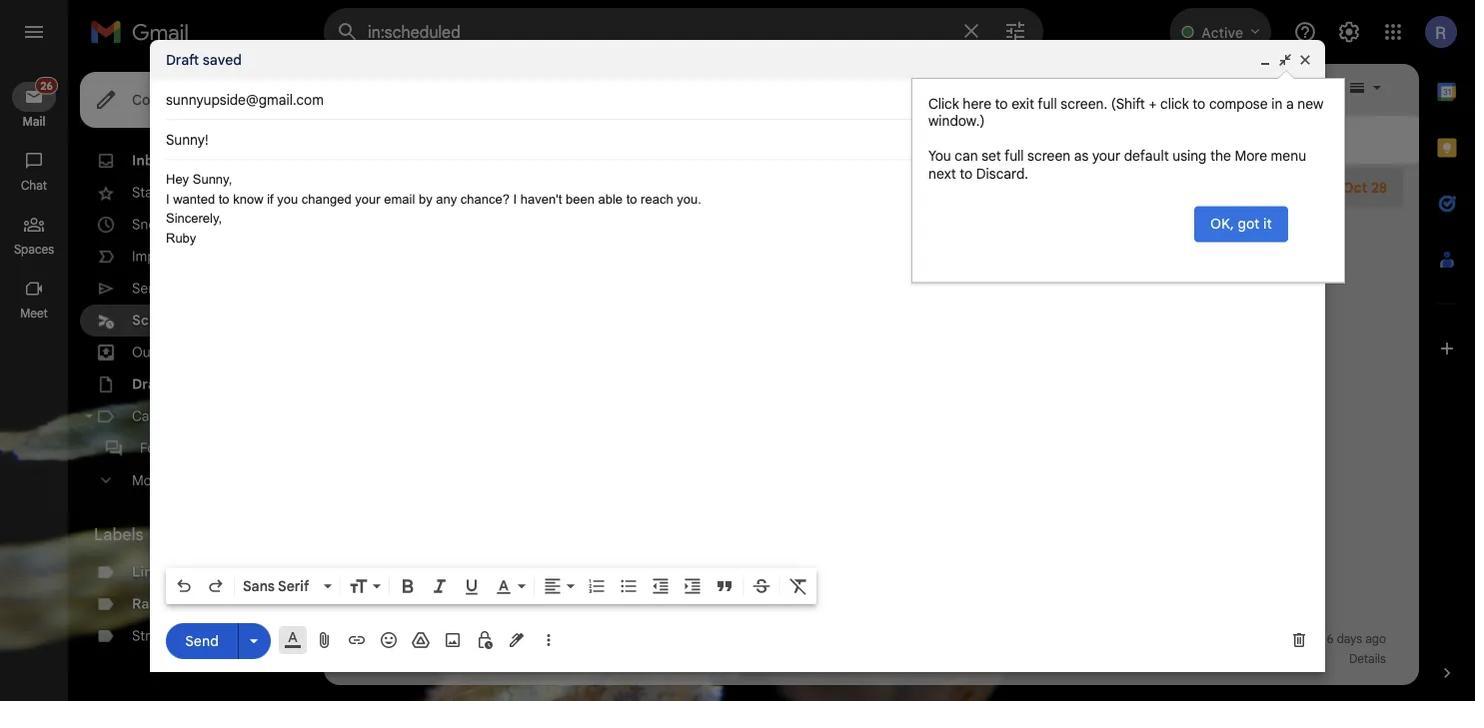 Task type: vqa. For each thing, say whether or not it's contained in the screenshot.
THE ACTIVITY:
yes



Task type: locate. For each thing, give the bounding box(es) containing it.
alert dialog
[[912, 70, 1346, 283]]

labels
[[94, 525, 144, 545]]

more right the
[[1235, 147, 1268, 165]]

indent less ‪(⌘[)‬ image
[[651, 577, 671, 597]]

sent link
[[132, 280, 161, 297]]

to right next
[[960, 165, 973, 182]]

6
[[1327, 632, 1334, 647]]

compose
[[1209, 95, 1268, 112]]

labels heading
[[94, 525, 284, 545]]

important link
[[132, 248, 194, 265]]

footer
[[324, 630, 1404, 670]]

your right as
[[1093, 147, 1121, 165]]

mail heading
[[0, 114, 68, 130]]

spaces
[[14, 242, 54, 257]]

attach files image
[[315, 631, 335, 651]]

navigation
[[0, 64, 70, 702]]

hey
[[166, 172, 189, 187], [648, 179, 673, 196]]

can
[[955, 147, 978, 165]]

reach
[[641, 191, 673, 206]]

full right set at the right top of the page
[[1005, 147, 1024, 165]]

ok, got it
[[1211, 215, 1273, 233]]

-
[[638, 179, 644, 196]]

sent
[[132, 280, 161, 297]]

scheduled
[[132, 312, 205, 329]]

you can set full screen as your default using the more menu next to discard.
[[929, 147, 1307, 182]]

wanted
[[173, 191, 215, 206]]

gb
[[414, 652, 431, 667]]

0 vertical spatial more
[[1235, 147, 1268, 165]]

0 horizontal spatial your
[[355, 191, 381, 206]]

0 vertical spatial your
[[1093, 147, 1121, 165]]

formatting options toolbar
[[166, 569, 817, 605]]

main content
[[324, 64, 1419, 686]]

0 vertical spatial full
[[1038, 95, 1057, 112]]

indent more ‪(⌘])‬ image
[[683, 577, 703, 597]]

to
[[995, 95, 1008, 112], [1193, 95, 1206, 112], [960, 165, 973, 182], [219, 191, 230, 206], [626, 191, 637, 206]]

more down forums on the bottom left
[[132, 472, 164, 490]]

serif
[[278, 578, 309, 595]]

in
[[1272, 95, 1283, 112]]

important
[[132, 248, 194, 265]]

meet
[[20, 306, 48, 321]]

ok,
[[1211, 215, 1235, 233]]

details link
[[1350, 652, 1386, 667]]

remove formatting ‪(⌘\)‬ image
[[789, 577, 809, 597]]

your left email
[[355, 191, 381, 206]]

1 horizontal spatial hey
[[648, 179, 673, 196]]

a
[[1286, 95, 1294, 112]]

inbox
[[132, 152, 170, 169]]

click here to exit full screen. (shift + click to compose in a new window.)
[[929, 95, 1324, 130]]

draft saved
[[166, 51, 242, 68]]

undo ‪(⌘z)‬ image
[[174, 577, 194, 597]]

insert photo image
[[443, 631, 463, 651]]

i left the wanted
[[166, 191, 170, 206]]

june! left miss
[[675, 179, 710, 196]]

days
[[1337, 632, 1363, 647]]

know
[[233, 191, 263, 206]]

spaces heading
[[0, 242, 68, 258]]

more options image
[[543, 631, 555, 651]]

1 vertical spatial more
[[132, 472, 164, 490]]

more
[[1235, 147, 1268, 165], [132, 472, 164, 490]]

of 15 gb
[[383, 652, 431, 667]]

to up ,
[[219, 191, 230, 206]]

pop out image
[[1278, 52, 1294, 68]]

compose
[[132, 91, 194, 108]]

0 horizontal spatial full
[[1005, 147, 1024, 165]]

15
[[400, 652, 411, 667]]

miss
[[713, 179, 742, 196]]

row
[[324, 168, 1404, 208]]

1 vertical spatial your
[[355, 191, 381, 206]]

Search in mail search field
[[324, 8, 1044, 56]]

1 horizontal spatial your
[[1093, 147, 1121, 165]]

categories
[[132, 408, 201, 425]]

full right exit on the top of page
[[1038, 95, 1057, 112]]

italic ‪(⌘i)‬ image
[[430, 577, 450, 597]]

minimize image
[[1258, 52, 1274, 68]]

your inside you can set full screen as your default using the more menu next to discard.
[[1093, 147, 1121, 165]]

numbered list ‪(⌘⇧7)‬ image
[[587, 577, 607, 597]]

june! - hey june! miss you!
[[600, 179, 776, 196]]

activity:
[[1282, 632, 1324, 647]]

discard.
[[976, 165, 1029, 182]]

your
[[1093, 147, 1121, 165], [355, 191, 381, 206]]

main content containing to:
[[324, 64, 1419, 686]]

meet heading
[[0, 306, 68, 322]]

insert emoji ‪(⌘⇧2)‬ image
[[379, 631, 399, 651]]

starred link
[[132, 184, 179, 201]]

ruby
[[166, 230, 196, 245]]

row containing to:
[[324, 168, 1404, 208]]

full
[[1038, 95, 1057, 112], [1005, 147, 1024, 165]]

+
[[1149, 95, 1157, 112]]

1 vertical spatial full
[[1005, 147, 1024, 165]]

junececi7
[[422, 179, 483, 196]]

0 horizontal spatial i
[[166, 191, 170, 206]]

chat heading
[[0, 178, 68, 194]]

snoozed
[[132, 216, 188, 233]]

1 horizontal spatial june!
[[675, 179, 710, 196]]

got
[[1238, 215, 1260, 233]]

linkedin link
[[132, 564, 191, 581]]

toggle confidential mode image
[[475, 631, 495, 651]]

26
[[287, 153, 300, 168]]

default
[[1124, 147, 1169, 165]]

2 june! from the left
[[675, 179, 710, 196]]

hey up the wanted
[[166, 172, 189, 187]]

starred
[[132, 184, 179, 201]]

footer containing last account activity: 6 days ago
[[324, 630, 1404, 670]]

mail, 26 unread messages image
[[33, 82, 56, 100]]

chat
[[21, 178, 47, 193]]

i left haven't
[[513, 191, 517, 206]]

settings image
[[1338, 20, 1362, 44]]

hey right -
[[648, 179, 673, 196]]

exit
[[1012, 95, 1035, 112]]

0 horizontal spatial june!
[[600, 179, 634, 196]]

Subject field
[[166, 130, 1310, 150]]

mail
[[22, 114, 46, 129]]

to inside you can set full screen as your default using the more menu next to discard.
[[960, 165, 973, 182]]

redo ‪(⌘y)‬ image
[[206, 577, 226, 597]]

you.
[[677, 191, 702, 206]]

hey inside hey sunny, i wanted to know if you changed your email by any chance? i haven't been able to reach you. sincerely , ruby
[[166, 172, 189, 187]]

ago
[[1366, 632, 1386, 647]]

1 horizontal spatial i
[[513, 191, 517, 206]]

0 horizontal spatial hey
[[166, 172, 189, 187]]

1
[[295, 597, 300, 612]]

1 horizontal spatial full
[[1038, 95, 1057, 112]]

0 horizontal spatial more
[[132, 472, 164, 490]]

(shift
[[1111, 95, 1145, 112]]

next
[[929, 165, 956, 182]]

strikethrough ‪(⌘⇧x)‬ image
[[752, 577, 772, 597]]

june!
[[600, 179, 634, 196], [675, 179, 710, 196]]

1 i from the left
[[166, 191, 170, 206]]

1 horizontal spatial more
[[1235, 147, 1268, 165]]

more button
[[80, 465, 312, 497]]

tab list
[[1419, 64, 1475, 630]]

full inside you can set full screen as your default using the more menu next to discard.
[[1005, 147, 1024, 165]]

here
[[963, 95, 992, 112]]

using
[[1173, 147, 1207, 165]]

any
[[436, 191, 457, 206]]

june! left -
[[600, 179, 634, 196]]

to left exit on the top of page
[[995, 95, 1008, 112]]

insert link ‪(⌘k)‬ image
[[347, 631, 367, 651]]

i
[[166, 191, 170, 206], [513, 191, 517, 206]]

full inside click here to exit full screen. (shift + click to compose in a new window.)
[[1038, 95, 1057, 112]]

ok, got it button
[[1195, 206, 1289, 242]]



Task type: describe. For each thing, give the bounding box(es) containing it.
quote ‪(⌘⇧9)‬ image
[[715, 577, 735, 597]]

set
[[982, 147, 1001, 165]]

underline ‪(⌘u)‬ image
[[462, 578, 482, 598]]

main menu image
[[22, 20, 46, 44]]

forums link
[[140, 440, 187, 457]]

hey sunny, i wanted to know if you changed your email by any chance? i haven't been able to reach you. sincerely , ruby
[[166, 172, 702, 245]]

screen.
[[1061, 95, 1108, 112]]

been
[[566, 191, 595, 206]]

categories link
[[132, 408, 201, 425]]

sans
[[243, 578, 275, 595]]

more inside you can set full screen as your default using the more menu next to discard.
[[1235, 147, 1268, 165]]

follow link to manage storage image
[[468, 650, 488, 670]]

2 i from the left
[[513, 191, 517, 206]]

navigation containing mail
[[0, 64, 70, 702]]

of
[[386, 652, 397, 667]]

outbox
[[132, 344, 179, 361]]

oct 28
[[1343, 179, 1388, 196]]

scheduled link
[[132, 312, 205, 329]]

stripe link
[[132, 628, 170, 645]]

Message Body text field
[[166, 170, 1310, 563]]

,
[[218, 211, 222, 226]]

to left -
[[626, 191, 637, 206]]

details
[[1350, 652, 1386, 667]]

compose button
[[80, 72, 218, 128]]

toggle split pane mode image
[[1348, 78, 1368, 98]]

able
[[598, 191, 623, 206]]

more inside more button
[[132, 472, 164, 490]]

new
[[1298, 95, 1324, 112]]

menu
[[1271, 147, 1307, 165]]

click
[[1161, 95, 1189, 112]]

sunnyupside@gmail.com
[[166, 91, 324, 108]]

refresh image
[[400, 78, 420, 98]]

screen
[[1028, 147, 1071, 165]]

clear search image
[[952, 11, 992, 51]]

random link
[[132, 596, 188, 613]]

send button
[[166, 624, 238, 660]]

forums
[[140, 440, 187, 457]]

it
[[1264, 215, 1273, 233]]

sincerely
[[166, 211, 218, 226]]

saved
[[203, 51, 242, 68]]

email
[[384, 191, 415, 206]]

last
[[1208, 632, 1231, 647]]

you!
[[746, 179, 772, 196]]

random
[[132, 596, 188, 613]]

footer inside main content
[[324, 630, 1404, 670]]

chance?
[[461, 191, 510, 206]]

as
[[1074, 147, 1089, 165]]

hey inside row
[[648, 179, 673, 196]]

drafts link
[[132, 376, 174, 393]]

stripe
[[132, 628, 170, 645]]

sans serif option
[[239, 577, 320, 597]]

haven't
[[521, 191, 562, 206]]

outbox link
[[132, 344, 179, 361]]

search in mail image
[[330, 14, 366, 50]]

28
[[1371, 179, 1388, 196]]

you
[[277, 191, 298, 206]]

bold ‪(⌘b)‬ image
[[398, 577, 418, 597]]

if
[[267, 191, 274, 206]]

sans serif
[[243, 578, 309, 595]]

alert dialog containing click here to exit full screen. (shift + click to compose in a new window.)
[[912, 70, 1346, 283]]

window.)
[[929, 112, 985, 130]]

to:
[[400, 179, 419, 196]]

draft saved dialog
[[150, 40, 1326, 673]]

by
[[419, 191, 433, 206]]

click
[[929, 95, 959, 112]]

draft
[[166, 51, 199, 68]]

inbox link
[[132, 152, 170, 169]]

your inside hey sunny, i wanted to know if you changed your email by any chance? i haven't been able to reach you. sincerely , ruby
[[355, 191, 381, 206]]

insert files using drive image
[[411, 631, 431, 651]]

send
[[185, 633, 219, 650]]

you
[[929, 147, 951, 165]]

the
[[1210, 147, 1232, 165]]

drafts
[[132, 376, 174, 393]]

insert signature image
[[507, 631, 527, 651]]

to: junececi7
[[400, 179, 483, 196]]

account
[[1234, 632, 1279, 647]]

linkedin
[[132, 564, 191, 581]]

last account activity: 6 days ago details
[[1208, 632, 1386, 667]]

sunny,
[[193, 172, 232, 187]]

close image
[[1298, 52, 1314, 68]]

bulleted list ‪(⌘⇧8)‬ image
[[619, 577, 639, 597]]

more send options image
[[244, 632, 264, 652]]

discard draft ‪(⌘⇧d)‬ image
[[1290, 631, 1310, 651]]

1 june! from the left
[[600, 179, 634, 196]]

advanced search options image
[[996, 11, 1036, 51]]

changed
[[302, 191, 352, 206]]

4
[[293, 565, 300, 580]]

oct
[[1343, 179, 1368, 196]]

to right click at right top
[[1193, 95, 1206, 112]]



